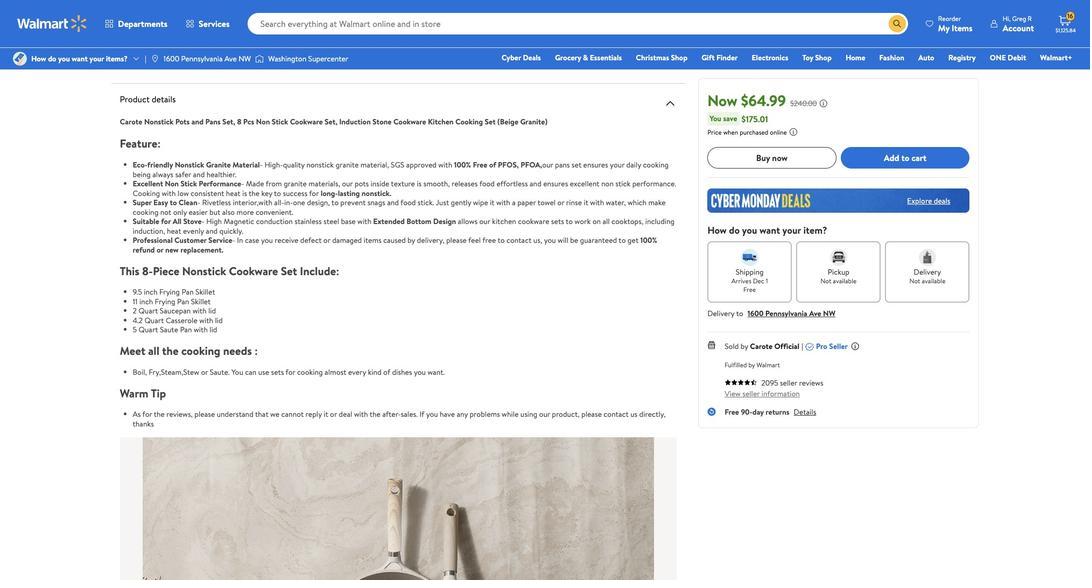 Task type: describe. For each thing, give the bounding box(es) containing it.
for left all
[[161, 216, 171, 227]]

kind
[[368, 367, 382, 377]]

that
[[255, 409, 269, 420]]

view seller information
[[725, 388, 800, 399]]

consistent
[[191, 188, 224, 199]]

success
[[283, 188, 308, 199]]

cooking inside - rivetless interior,with all-in-one design, to prevent snags and food stick. just gently wipe it with a paper towel or rinse it with water, which make cooking not only easier but also more convenient.
[[133, 207, 159, 217]]

1 vertical spatial ave
[[810, 308, 822, 319]]

0 vertical spatial contact
[[507, 235, 532, 246]]

cyber
[[502, 52, 521, 63]]

gift finder
[[702, 52, 738, 63]]

delivery,
[[417, 235, 445, 246]]

for inside '- made from granite materials, our pots inside texture is smooth, releases food effortless and ensures excellent non stick performance. cooking with low consistent heat is the key to success for'
[[309, 188, 319, 199]]

1 vertical spatial carote
[[751, 341, 773, 352]]

magnetic
[[224, 216, 254, 227]]

5
[[133, 324, 137, 335]]

want.
[[428, 367, 445, 377]]

fulfilled
[[725, 360, 747, 370]]

warm tip
[[120, 386, 166, 401]]

do for how do you want your item?
[[729, 224, 740, 237]]

professional customer service - in case you receive defect or damaged items caused by delivery, please feel free to contact us, you will be guaranteed to get
[[133, 235, 641, 246]]

by for fulfilled
[[749, 360, 756, 370]]

1 horizontal spatial granite
[[336, 159, 359, 170]]

2 vertical spatial nonstick
[[182, 263, 226, 279]]

0 horizontal spatial sets
[[271, 367, 284, 377]]

effortless
[[497, 178, 528, 189]]

departments button
[[96, 11, 177, 37]]

cooking inside the our pans set ensures your daily cooking being always safer and healthier.
[[643, 159, 669, 170]]

to inside allows our kitchen cookware sets to work on all cooktops, including induction, heat evenly and quickly.
[[566, 216, 573, 227]]

the left after-
[[370, 409, 381, 420]]

damaged
[[332, 235, 362, 246]]

home link
[[841, 52, 871, 64]]

deal
[[339, 409, 352, 420]]

you right case
[[261, 235, 273, 246]]

be
[[571, 235, 579, 246]]

will
[[558, 235, 569, 246]]

1600 pennsylvania ave nw
[[164, 53, 251, 64]]

with right casserole at the left of the page
[[199, 315, 213, 326]]

our inside the our pans set ensures your daily cooking being always safer and healthier.
[[543, 159, 554, 170]]

1 vertical spatial all
[[148, 343, 159, 359]]

1 horizontal spatial is
[[417, 178, 422, 189]]

cooking left almost
[[297, 367, 323, 377]]

easier
[[189, 207, 208, 217]]

to down arrives
[[737, 308, 744, 319]]

lasting
[[338, 188, 360, 199]]

buy now button
[[708, 147, 837, 169]]

1 vertical spatial 1600
[[748, 308, 764, 319]]

gift
[[702, 52, 715, 63]]

casserole
[[166, 315, 198, 326]]

or right 'defect'
[[324, 235, 331, 246]]

boil, fry,steam,stew or saute. you can use sets for cooking almost every kind of dishes you want.
[[133, 367, 445, 377]]

1 horizontal spatial free
[[725, 407, 740, 417]]

service
[[208, 235, 232, 246]]

2 product group from the left
[[401, 0, 521, 27]]

skillet down this 8-piece nonstick cookware set include:
[[196, 287, 215, 297]]

pan up saucepan
[[182, 287, 194, 297]]

0 horizontal spatial is
[[242, 188, 247, 199]]

1 vertical spatial non
[[165, 178, 179, 189]]

want for item?
[[760, 224, 781, 237]]

4.2
[[133, 315, 143, 326]]

tip
[[151, 386, 166, 401]]

9.5 inch frying pan skillet 11 inch frying pan skillet 2 quart saucepan with lid 4.2 quart casserole with lid 5 quart saute pan with lid
[[133, 287, 223, 335]]

all
[[173, 216, 182, 227]]

about this item
[[111, 55, 184, 70]]

shipping
[[133, 10, 156, 19]]

0 horizontal spatial please
[[195, 409, 215, 420]]

pro
[[817, 341, 828, 352]]

to inside button
[[902, 152, 910, 164]]

1 horizontal spatial non
[[256, 116, 270, 127]]

2 horizontal spatial please
[[582, 409, 602, 420]]

you right us,
[[544, 235, 556, 246]]

heat inside allows our kitchen cookware sets to work on all cooktops, including induction, heat evenly and quickly.
[[167, 225, 181, 236]]

1 vertical spatial nonstick
[[175, 159, 204, 170]]

0 vertical spatial cooking
[[456, 116, 483, 127]]

item?
[[804, 224, 828, 237]]

0 horizontal spatial 1600
[[164, 53, 179, 64]]

with inside '- made from granite materials, our pots inside texture is smooth, releases food effortless and ensures excellent non stick performance. cooking with low consistent heat is the key to success for'
[[162, 188, 176, 199]]

online
[[770, 128, 787, 137]]

details button
[[794, 407, 817, 417]]

intent image for pickup image
[[831, 249, 848, 266]]

- left in
[[232, 235, 235, 246]]

food inside '- made from granite materials, our pots inside texture is smooth, releases food effortless and ensures excellent non stick performance. cooking with low consistent heat is the key to success for'
[[480, 178, 495, 189]]

on
[[593, 216, 601, 227]]

rinse
[[567, 197, 582, 208]]

pan right saute
[[180, 324, 192, 335]]

pfos,
[[498, 159, 519, 170]]

delivery for to
[[708, 308, 735, 319]]

all-
[[274, 197, 284, 208]]

not
[[160, 207, 171, 217]]

auto
[[919, 52, 935, 63]]

0 horizontal spatial cookware
[[229, 263, 278, 279]]

you inside you save $175.01
[[710, 113, 722, 124]]

or inside as for the reviews, please understand that we cannot reply it or deal with the after-sales. if you have any problems while using our product, please contact us directly, thanks
[[330, 409, 337, 420]]

defect
[[300, 235, 322, 246]]

the down saute
[[162, 343, 179, 359]]

1 horizontal spatial pennsylvania
[[766, 308, 808, 319]]

not for pickup
[[821, 276, 832, 285]]

you left want.
[[414, 367, 426, 377]]

with left a on the left of page
[[497, 197, 511, 208]]

cooking up saute.
[[181, 343, 221, 359]]

water,
[[606, 197, 626, 208]]

stainless
[[295, 216, 322, 227]]

sales.
[[401, 409, 418, 420]]

- inside '- made from granite materials, our pots inside texture is smooth, releases food effortless and ensures excellent non stick performance. cooking with low consistent heat is the key to success for'
[[241, 178, 244, 189]]

work
[[575, 216, 591, 227]]

contact inside as for the reviews, please understand that we cannot reply it or deal with the after-sales. if you have any problems while using our product, please contact us directly, thanks
[[604, 409, 629, 420]]

interior,with
[[233, 197, 273, 208]]

skillet up casserole at the left of the page
[[191, 296, 211, 307]]

one
[[990, 52, 1007, 63]]

deals
[[934, 195, 951, 206]]

reviews
[[800, 378, 824, 388]]

walmart+
[[1041, 52, 1073, 63]]

almost
[[325, 367, 347, 377]]

delivery to 1600 pennsylvania ave nw
[[708, 308, 836, 319]]

inch right "11"
[[139, 296, 153, 307]]

1 horizontal spatial day
[[753, 407, 764, 417]]

or left saute.
[[201, 367, 208, 377]]

pcs
[[243, 116, 254, 127]]

walmart+ link
[[1036, 52, 1078, 64]]

christmas shop
[[636, 52, 688, 63]]

eco-
[[133, 159, 147, 170]]

toy shop link
[[798, 52, 837, 64]]

inch right 9.5
[[144, 287, 158, 297]]

search icon image
[[894, 19, 902, 28]]

ensures inside '- made from granite materials, our pots inside texture is smooth, releases food effortless and ensures excellent non stick performance. cooking with low consistent heat is the key to success for'
[[544, 178, 568, 189]]

available for pickup
[[833, 276, 857, 285]]

shop for toy shop
[[816, 52, 832, 63]]

- inside - rivetless interior,with all-in-one design, to prevent snags and food stick. just gently wipe it with a paper towel or rinse it with water, which make cooking not only easier but also more convenient.
[[198, 197, 200, 208]]

0 vertical spatial day
[[121, 10, 131, 19]]

with right saucepan
[[193, 306, 207, 316]]

new
[[165, 244, 179, 255]]

quart right 4.2
[[145, 315, 164, 326]]

pan up casserole at the left of the page
[[177, 296, 189, 307]]

us,
[[534, 235, 543, 246]]

product details
[[120, 93, 176, 105]]

product details image
[[664, 97, 677, 110]]

2 horizontal spatial cookware
[[394, 116, 426, 127]]

2
[[133, 306, 137, 316]]

gift finder link
[[697, 52, 743, 64]]

heat inside '- made from granite materials, our pots inside texture is smooth, releases food effortless and ensures excellent non stick performance. cooking with low consistent heat is the key to success for'
[[226, 188, 241, 199]]

free inside shipping arrives dec 1 free
[[744, 285, 756, 294]]

now
[[708, 90, 738, 111]]

walmart
[[757, 360, 781, 370]]

our inside allows our kitchen cookware sets to work on all cooktops, including induction, heat evenly and quickly.
[[480, 216, 491, 227]]

2 horizontal spatial it
[[584, 197, 589, 208]]

- left high-
[[260, 159, 263, 170]]

3 product group from the left
[[544, 0, 664, 27]]

0 vertical spatial stick
[[272, 116, 288, 127]]

services button
[[177, 11, 239, 37]]

1 vertical spatial of
[[384, 367, 391, 377]]

0 vertical spatial free
[[473, 159, 488, 170]]

evenly
[[183, 225, 204, 236]]

and inside - rivetless interior,with all-in-one design, to prevent snags and food stick. just gently wipe it with a paper towel or rinse it with water, which make cooking not only easier but also more convenient.
[[387, 197, 399, 208]]

1 horizontal spatial it
[[490, 197, 495, 208]]

1 vertical spatial nw
[[824, 308, 836, 319]]

- made from granite materials, our pots inside texture is smooth, releases food effortless and ensures excellent non stick performance. cooking with low consistent heat is the key to success for
[[133, 178, 677, 199]]

100% inside 100% refund or new replacement.
[[641, 235, 658, 246]]

9.5
[[133, 287, 142, 297]]

0 horizontal spatial stick
[[181, 178, 197, 189]]

quart right 5
[[139, 324, 158, 335]]

explore
[[908, 195, 933, 206]]

not for delivery
[[910, 276, 921, 285]]

shop for christmas shop
[[671, 52, 688, 63]]

replacement.
[[181, 244, 224, 255]]

quart right 2
[[139, 306, 158, 316]]

greg
[[1013, 14, 1027, 23]]

us
[[631, 409, 638, 420]]

sets inside allows our kitchen cookware sets to work on all cooktops, including induction, heat evenly and quickly.
[[552, 216, 564, 227]]

your for items?
[[90, 53, 104, 64]]

our inside '- made from granite materials, our pots inside texture is smooth, releases food effortless and ensures excellent non stick performance. cooking with low consistent heat is the key to success for'
[[342, 178, 353, 189]]



Task type: locate. For each thing, give the bounding box(es) containing it.
legal information image
[[790, 128, 798, 136]]

0 horizontal spatial available
[[833, 276, 857, 285]]

0 vertical spatial ensures
[[584, 159, 609, 170]]

cart
[[912, 152, 927, 164]]

frying
[[159, 287, 180, 297], [155, 296, 175, 307]]

2 horizontal spatial your
[[783, 224, 802, 237]]

not inside delivery not available
[[910, 276, 921, 285]]

available down intent image for pickup
[[833, 276, 857, 285]]

carote nonstick pots and pans set, 8 pcs non stick cookware set, induction stone cookware kitchen cooking set (beige granite)
[[120, 116, 548, 127]]

1 horizontal spatial ave
[[810, 308, 822, 319]]

0 vertical spatial of
[[489, 159, 496, 170]]

2 horizontal spatial free
[[744, 285, 756, 294]]

1 vertical spatial set
[[281, 263, 297, 279]]

all right meet
[[148, 343, 159, 359]]

to
[[902, 152, 910, 164], [274, 188, 281, 199], [170, 197, 177, 208], [332, 197, 339, 208], [566, 216, 573, 227], [498, 235, 505, 246], [619, 235, 626, 246], [737, 308, 744, 319]]

your for item?
[[783, 224, 802, 237]]

you up the intent image for shipping
[[743, 224, 758, 237]]

super
[[133, 197, 152, 208]]

walmart image
[[17, 15, 87, 32]]

boil,
[[133, 367, 147, 377]]

cooking inside '- made from granite materials, our pots inside texture is smooth, releases food effortless and ensures excellent non stick performance. cooking with low consistent heat is the key to success for'
[[133, 188, 160, 199]]

- left made at left top
[[241, 178, 244, 189]]

items
[[364, 235, 382, 246]]

non right "pcs"
[[256, 116, 270, 127]]

christmas
[[636, 52, 670, 63]]

for
[[309, 188, 319, 199], [161, 216, 171, 227], [286, 367, 295, 377], [143, 409, 152, 420]]

services
[[199, 18, 230, 30]]

granite up pots
[[336, 159, 359, 170]]

product
[[120, 93, 150, 105]]

by for sold
[[741, 341, 749, 352]]

cookware up quality at left top
[[290, 116, 323, 127]]

piece
[[153, 263, 179, 279]]

- left high
[[202, 216, 205, 227]]

Search search field
[[248, 13, 909, 34]]

can
[[245, 367, 257, 377]]

to right design,
[[332, 197, 339, 208]]

materials,
[[309, 178, 340, 189]]

1 horizontal spatial you
[[710, 113, 722, 124]]

set,
[[223, 116, 235, 127], [325, 116, 338, 127]]

1 vertical spatial day
[[753, 407, 764, 417]]

granite inside '- made from granite materials, our pots inside texture is smooth, releases food effortless and ensures excellent non stick performance. cooking with low consistent heat is the key to success for'
[[284, 178, 307, 189]]

0 horizontal spatial ave
[[225, 53, 237, 64]]

1 horizontal spatial nw
[[824, 308, 836, 319]]

as for the reviews, please understand that we cannot reply it or deal with the after-sales. if you have any problems while using our product, please contact us directly, thanks
[[133, 409, 666, 429]]

receive
[[275, 235, 299, 246]]

customer
[[175, 235, 207, 246]]

it right reply
[[324, 409, 328, 420]]

available inside delivery not available
[[922, 276, 946, 285]]

the inside '- made from granite materials, our pots inside texture is smooth, releases food effortless and ensures excellent non stick performance. cooking with low consistent heat is the key to success for'
[[249, 188, 260, 199]]

for right the use
[[286, 367, 295, 377]]

of right kind
[[384, 367, 391, 377]]

make
[[649, 197, 666, 208]]

0 vertical spatial carote
[[120, 116, 142, 127]]

cyber monday deals image
[[708, 189, 970, 213]]

induction
[[339, 116, 371, 127]]

cooktops,
[[612, 216, 644, 227]]

0 horizontal spatial all
[[148, 343, 159, 359]]

to left work
[[566, 216, 573, 227]]

0 vertical spatial pennsylvania
[[181, 53, 223, 64]]

1 vertical spatial |
[[802, 341, 804, 352]]

0 vertical spatial non
[[256, 116, 270, 127]]

of left pfos,
[[489, 159, 496, 170]]

0 horizontal spatial cooking
[[133, 188, 160, 199]]

0 horizontal spatial want
[[72, 53, 88, 64]]

carote
[[120, 116, 142, 127], [751, 341, 773, 352]]

0 vertical spatial by
[[408, 235, 415, 246]]

2 set, from the left
[[325, 116, 338, 127]]

food up wipe
[[480, 178, 495, 189]]

Walmart Site-Wide search field
[[248, 13, 909, 34]]

0 horizontal spatial you
[[232, 367, 243, 377]]

set left (beige
[[485, 116, 496, 127]]

0 horizontal spatial ensures
[[544, 178, 568, 189]]

2 horizontal spatial product group
[[544, 0, 664, 27]]

do for how do you want your items?
[[48, 53, 56, 64]]

get
[[628, 235, 639, 246]]

food inside - rivetless interior,with all-in-one design, to prevent snags and food stick. just gently wipe it with a paper towel or rinse it with water, which make cooking not only easier but also more convenient.
[[401, 197, 416, 208]]

seller right 2095
[[780, 378, 798, 388]]

2-
[[116, 10, 121, 19]]

and right pots
[[192, 116, 204, 127]]

by right caused
[[408, 235, 415, 246]]

needs
[[223, 343, 252, 359]]

food left stick.
[[401, 197, 416, 208]]

nonstick up excellent non stick performance
[[175, 159, 204, 170]]

1 horizontal spatial please
[[447, 235, 467, 246]]

how for how do you want your item?
[[708, 224, 727, 237]]

1 horizontal spatial  image
[[255, 53, 264, 64]]

about
[[111, 55, 140, 70]]

steel
[[324, 216, 339, 227]]

healthier.
[[207, 169, 237, 180]]

not down intent image for pickup
[[821, 276, 832, 285]]

1 horizontal spatial 1600
[[748, 308, 764, 319]]

to left get
[[619, 235, 626, 246]]

performance
[[199, 178, 241, 189]]

our right allows
[[480, 216, 491, 227]]

 image left washington
[[255, 53, 264, 64]]

use
[[258, 367, 269, 377]]

stick right "pcs"
[[272, 116, 288, 127]]

seller
[[780, 378, 798, 388], [743, 388, 760, 399]]

product group
[[257, 0, 377, 27], [401, 0, 521, 27], [544, 0, 664, 27]]

1 vertical spatial free
[[744, 285, 756, 294]]

please right the reviews,
[[195, 409, 215, 420]]

want left item?
[[760, 224, 781, 237]]

your left daily
[[610, 159, 625, 170]]

or inside 100% refund or new replacement.
[[157, 244, 164, 255]]

directly,
[[640, 409, 666, 420]]

1 vertical spatial how
[[708, 224, 727, 237]]

how for how do you want your items?
[[31, 53, 46, 64]]

to right key
[[274, 188, 281, 199]]

and inside allows our kitchen cookware sets to work on all cooktops, including induction, heat evenly and quickly.
[[206, 225, 218, 236]]

0 horizontal spatial 100%
[[454, 159, 471, 170]]

1 horizontal spatial shop
[[816, 52, 832, 63]]

contact left us
[[604, 409, 629, 420]]

food
[[480, 178, 495, 189], [401, 197, 416, 208]]

for left long-
[[309, 188, 319, 199]]

heat up also
[[226, 188, 241, 199]]

1 horizontal spatial want
[[760, 224, 781, 237]]

fry,steam,stew
[[149, 367, 199, 377]]

1 horizontal spatial ensures
[[584, 159, 609, 170]]

0 horizontal spatial pennsylvania
[[181, 53, 223, 64]]

delivery down intent image for delivery
[[914, 267, 942, 277]]

cooking up 'induction,' in the left of the page
[[133, 207, 159, 217]]

available inside pickup not available
[[833, 276, 857, 285]]

not inside pickup not available
[[821, 276, 832, 285]]

1 shop from the left
[[671, 52, 688, 63]]

buy
[[757, 152, 771, 164]]

to right free
[[498, 235, 505, 246]]

with inside as for the reviews, please understand that we cannot reply it or deal with the after-sales. if you have any problems while using our product, please contact us directly, thanks
[[354, 409, 368, 420]]

ave down the services
[[225, 53, 237, 64]]

after-
[[383, 409, 401, 420]]

you right if
[[426, 409, 438, 420]]

frying up casserole at the left of the page
[[155, 296, 175, 307]]

to inside - rivetless interior,with all-in-one design, to prevent snags and food stick. just gently wipe it with a paper towel or rinse it with water, which make cooking not only easier but also more convenient.
[[332, 197, 339, 208]]

conduction
[[256, 216, 293, 227]]

and inside the our pans set ensures your daily cooking being always safer and healthier.
[[193, 169, 205, 180]]

to inside '- made from granite materials, our pots inside texture is smooth, releases food effortless and ensures excellent non stick performance. cooking with low consistent heat is the key to success for'
[[274, 188, 281, 199]]

free left 90-
[[725, 407, 740, 417]]

0 vertical spatial sets
[[552, 216, 564, 227]]

or left rinse
[[558, 197, 565, 208]]

and inside '- made from granite materials, our pots inside texture is smooth, releases food effortless and ensures excellent non stick performance. cooking with low consistent heat is the key to success for'
[[530, 178, 542, 189]]

pro seller info image
[[852, 342, 860, 351]]

do up shipping on the right top of page
[[729, 224, 740, 237]]

granite down quality at left top
[[284, 178, 307, 189]]

0 vertical spatial 100%
[[454, 159, 471, 170]]

nw up pro seller
[[824, 308, 836, 319]]

fashion
[[880, 52, 905, 63]]

just
[[436, 197, 449, 208]]

your inside the our pans set ensures your daily cooking being always safer and healthier.
[[610, 159, 625, 170]]

1 vertical spatial by
[[741, 341, 749, 352]]

and right evenly
[[206, 225, 218, 236]]

frying up saucepan
[[159, 287, 180, 297]]

intent image for shipping image
[[742, 249, 759, 266]]

learn more about strikethrough prices image
[[820, 99, 828, 108]]

with up smooth,
[[439, 159, 453, 170]]

0 vertical spatial delivery
[[914, 267, 942, 277]]

0 vertical spatial nonstick
[[144, 116, 174, 127]]

shop right christmas
[[671, 52, 688, 63]]

1 horizontal spatial cookware
[[290, 116, 323, 127]]

0 horizontal spatial heat
[[167, 225, 181, 236]]

buy now
[[757, 152, 788, 164]]

delivery not available
[[910, 267, 946, 285]]

with right base
[[358, 216, 372, 227]]

0 horizontal spatial set,
[[223, 116, 235, 127]]

electronics
[[752, 52, 789, 63]]

pans
[[555, 159, 570, 170]]

performance.
[[633, 178, 677, 189]]

1 vertical spatial ensures
[[544, 178, 568, 189]]

1 vertical spatial heat
[[167, 225, 181, 236]]

to left cart
[[902, 152, 910, 164]]

1600 down dec
[[748, 308, 764, 319]]

0 horizontal spatial product group
[[257, 0, 377, 27]]

and right snags
[[387, 197, 399, 208]]

clean
[[179, 197, 198, 208]]

you
[[710, 113, 722, 124], [232, 367, 243, 377]]

want for items?
[[72, 53, 88, 64]]

2 shop from the left
[[816, 52, 832, 63]]

| right about
[[145, 53, 146, 64]]

hi, greg r account
[[1003, 14, 1035, 34]]

0 vertical spatial ave
[[225, 53, 237, 64]]

0 vertical spatial 1600
[[164, 53, 179, 64]]

carote down product at the top of the page
[[120, 116, 142, 127]]

with left water,
[[591, 197, 604, 208]]

ensures right "set"
[[584, 159, 609, 170]]

0 vertical spatial nw
[[239, 53, 251, 64]]

1 horizontal spatial of
[[489, 159, 496, 170]]

ensures down pans
[[544, 178, 568, 189]]

as
[[133, 409, 141, 420]]

 image for 1600 pennsylvania ave nw
[[151, 54, 159, 63]]

1 horizontal spatial available
[[922, 276, 946, 285]]

information
[[762, 388, 800, 399]]

item
[[163, 55, 184, 70]]

0 vertical spatial do
[[48, 53, 56, 64]]

1 horizontal spatial your
[[610, 159, 625, 170]]

1 horizontal spatial contact
[[604, 409, 629, 420]]

this 8-piece nonstick cookware set include:
[[120, 263, 339, 279]]

2 not from the left
[[910, 276, 921, 285]]

sets right the use
[[271, 367, 284, 377]]

nonstick down replacement.
[[182, 263, 226, 279]]

0 vertical spatial granite
[[336, 159, 359, 170]]

1 vertical spatial you
[[232, 367, 243, 377]]

or left new
[[157, 244, 164, 255]]

available down intent image for delivery
[[922, 276, 946, 285]]

1 horizontal spatial food
[[480, 178, 495, 189]]

 image
[[13, 52, 27, 66]]

inside
[[371, 178, 390, 189]]

0 horizontal spatial nw
[[239, 53, 251, 64]]

4.7026 stars out of 5, based on 2095 seller reviews element
[[725, 379, 757, 386]]

ensures inside the our pans set ensures your daily cooking being always safer and healthier.
[[584, 159, 609, 170]]

0 horizontal spatial shop
[[671, 52, 688, 63]]

or inside - rivetless interior,with all-in-one design, to prevent snags and food stick. just gently wipe it with a paper towel or rinse it with water, which make cooking not only easier but also more convenient.
[[558, 197, 565, 208]]

all right on
[[603, 216, 610, 227]]

with up "meet all the cooking needs :"
[[194, 324, 208, 335]]

2095
[[762, 378, 779, 388]]

1 horizontal spatial |
[[802, 341, 804, 352]]

0 horizontal spatial how
[[31, 53, 46, 64]]

0 vertical spatial all
[[603, 216, 610, 227]]

:
[[255, 343, 258, 359]]

8
[[237, 116, 242, 127]]

gently
[[451, 197, 472, 208]]

1 vertical spatial pennsylvania
[[766, 308, 808, 319]]

delivery for not
[[914, 267, 942, 277]]

0 vertical spatial heat
[[226, 188, 241, 199]]

please left "feel"
[[447, 235, 467, 246]]

case
[[245, 235, 259, 246]]

0 horizontal spatial set
[[281, 263, 297, 279]]

1 vertical spatial granite
[[284, 178, 307, 189]]

nonstick down details
[[144, 116, 174, 127]]

1 vertical spatial contact
[[604, 409, 629, 420]]

ave up pro
[[810, 308, 822, 319]]

cooking right kitchen
[[456, 116, 483, 127]]

how do you want your item?
[[708, 224, 828, 237]]

and down pfoa, at top
[[530, 178, 542, 189]]

you left can
[[232, 367, 243, 377]]

you save $175.01
[[710, 113, 769, 125]]

0 vertical spatial your
[[90, 53, 104, 64]]

day left shipping
[[121, 10, 131, 19]]

0 horizontal spatial  image
[[151, 54, 159, 63]]

0 horizontal spatial do
[[48, 53, 56, 64]]

auto link
[[914, 52, 940, 64]]

it inside as for the reviews, please understand that we cannot reply it or deal with the after-sales. if you have any problems while using our product, please contact us directly, thanks
[[324, 409, 328, 420]]

0 vertical spatial you
[[710, 113, 722, 124]]

1600 right this
[[164, 53, 179, 64]]

items?
[[106, 53, 128, 64]]

available for delivery
[[922, 276, 946, 285]]

to right the easy
[[170, 197, 177, 208]]

add to cart
[[885, 152, 927, 164]]

all inside allows our kitchen cookware sets to work on all cooktops, including induction, heat evenly and quickly.
[[603, 216, 610, 227]]

price when purchased online
[[708, 128, 787, 137]]

is up more
[[242, 188, 247, 199]]

it right rinse
[[584, 197, 589, 208]]

with right deal
[[354, 409, 368, 420]]

super easy to clean
[[133, 197, 198, 208]]

extended
[[373, 216, 405, 227]]

0 horizontal spatial free
[[473, 159, 488, 170]]

1 available from the left
[[833, 276, 857, 285]]

do down walmart image
[[48, 53, 56, 64]]

100% right get
[[641, 235, 658, 246]]

1 horizontal spatial stick
[[272, 116, 288, 127]]

not down intent image for delivery
[[910, 276, 921, 285]]

you inside as for the reviews, please understand that we cannot reply it or deal with the after-sales. if you have any problems while using our product, please contact us directly, thanks
[[426, 409, 438, 420]]

1 horizontal spatial do
[[729, 224, 740, 237]]

intent image for delivery image
[[919, 249, 937, 266]]

nw
[[239, 53, 251, 64], [824, 308, 836, 319]]

1 horizontal spatial cooking
[[456, 116, 483, 127]]

 image
[[255, 53, 264, 64], [151, 54, 159, 63]]

with left low
[[162, 188, 176, 199]]

sets up will
[[552, 216, 564, 227]]

ensures
[[584, 159, 609, 170], [544, 178, 568, 189]]

pro seller
[[817, 341, 848, 352]]

1 vertical spatial cooking
[[133, 188, 160, 199]]

kitchen
[[492, 216, 517, 227]]

with
[[439, 159, 453, 170], [162, 188, 176, 199], [497, 197, 511, 208], [591, 197, 604, 208], [358, 216, 372, 227], [193, 306, 207, 316], [199, 315, 213, 326], [194, 324, 208, 335], [354, 409, 368, 420]]

for inside as for the reviews, please understand that we cannot reply it or deal with the after-sales. if you have any problems while using our product, please contact us directly, thanks
[[143, 409, 152, 420]]

1 not from the left
[[821, 276, 832, 285]]

please right product,
[[582, 409, 602, 420]]

reorder my items
[[939, 14, 973, 34]]

free up releases
[[473, 159, 488, 170]]

non up super easy to clean
[[165, 178, 179, 189]]

you
[[58, 53, 70, 64], [743, 224, 758, 237], [261, 235, 273, 246], [544, 235, 556, 246], [414, 367, 426, 377], [426, 409, 438, 420]]

one debit link
[[986, 52, 1032, 64]]

0 horizontal spatial |
[[145, 53, 146, 64]]

1 vertical spatial food
[[401, 197, 416, 208]]

carote up walmart
[[751, 341, 773, 352]]

purchased
[[740, 128, 769, 137]]

but
[[210, 207, 221, 217]]

the left key
[[249, 188, 260, 199]]

our left pans
[[543, 159, 554, 170]]

seller for 2095
[[780, 378, 798, 388]]

cookware right stone
[[394, 116, 426, 127]]

|
[[145, 53, 146, 64], [802, 341, 804, 352]]

0 horizontal spatial non
[[165, 178, 179, 189]]

1 product group from the left
[[257, 0, 377, 27]]

our inside as for the reviews, please understand that we cannot reply it or deal with the after-sales. if you have any problems while using our product, please contact us directly, thanks
[[540, 409, 550, 420]]

0 vertical spatial want
[[72, 53, 88, 64]]

stove
[[183, 216, 202, 227]]

your for daily
[[610, 159, 625, 170]]

0 vertical spatial set
[[485, 116, 496, 127]]

it right wipe
[[490, 197, 495, 208]]

departments
[[118, 18, 168, 30]]

1 set, from the left
[[223, 116, 235, 127]]

1 horizontal spatial heat
[[226, 188, 241, 199]]

in-
[[284, 197, 293, 208]]

 image for washington supercenter
[[255, 53, 264, 64]]

0 horizontal spatial carote
[[120, 116, 142, 127]]

you down walmart image
[[58, 53, 70, 64]]

cooking down the being
[[133, 188, 160, 199]]

delivery inside delivery not available
[[914, 267, 942, 277]]

rivetless
[[202, 197, 231, 208]]

 image left item
[[151, 54, 159, 63]]

1 horizontal spatial product group
[[401, 0, 521, 27]]

2 available from the left
[[922, 276, 946, 285]]

seller for view
[[743, 388, 760, 399]]

reorder
[[939, 14, 962, 23]]

the left the reviews,
[[154, 409, 165, 420]]

christmas shop link
[[631, 52, 693, 64]]

every
[[348, 367, 366, 377]]

1 horizontal spatial carote
[[751, 341, 773, 352]]

pickup
[[828, 267, 850, 277]]



Task type: vqa. For each thing, say whether or not it's contained in the screenshot.
Details button
yes



